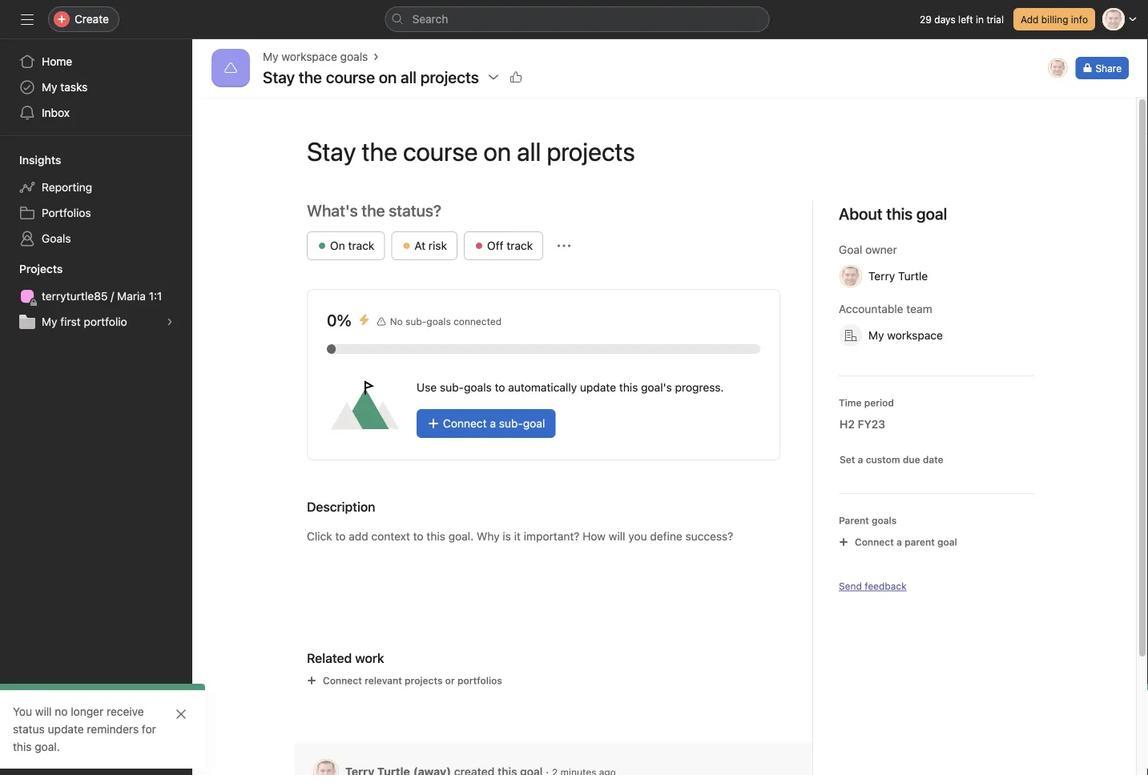 Task type: describe. For each thing, give the bounding box(es) containing it.
receive
[[107, 706, 144, 719]]

hide sidebar image
[[21, 13, 34, 26]]

1 horizontal spatial update
[[580, 381, 616, 394]]

time period
[[839, 398, 894, 409]]

workspace for my workspace goals
[[282, 50, 337, 63]]

my first portfolio link
[[10, 309, 183, 335]]

goal.
[[35, 741, 60, 754]]

connect a parent goal
[[855, 537, 958, 548]]

use
[[417, 381, 437, 394]]

Goal name text field
[[294, 123, 1035, 180]]

owner
[[866, 243, 898, 256]]

my workspace goals link
[[263, 48, 368, 66]]

0 likes. click to like this task image
[[510, 71, 522, 83]]

projects
[[405, 676, 443, 687]]

my workspace
[[869, 329, 943, 342]]

set a custom due date button
[[836, 452, 948, 468]]

due
[[903, 454, 921, 466]]

0%
[[327, 311, 352, 330]]

related work
[[307, 651, 384, 666]]

workspace for my workspace
[[888, 329, 943, 342]]

what's the status?
[[307, 201, 442, 220]]

h2
[[840, 418, 855, 431]]

connect for use sub-goals to automatically update this goal's progress.
[[443, 417, 487, 430]]

projects element
[[0, 255, 192, 338]]

first
[[60, 315, 81, 329]]

feedback
[[865, 581, 907, 592]]

about
[[839, 204, 883, 223]]

turtle
[[899, 270, 928, 283]]

progress.
[[675, 381, 724, 394]]

on track
[[330, 239, 375, 252]]

h2 fy23 button
[[830, 410, 912, 439]]

risk
[[429, 239, 447, 252]]

connect a parent goal button
[[832, 531, 965, 554]]

at
[[415, 239, 426, 252]]

sub- for use
[[440, 381, 464, 394]]

reminders
[[87, 723, 139, 737]]

no
[[390, 316, 403, 327]]

sub- inside button
[[499, 417, 523, 430]]

projects
[[19, 263, 63, 276]]

send feedback link
[[839, 580, 907, 594]]

all projects
[[401, 67, 479, 86]]

home link
[[10, 49, 183, 75]]

insights element
[[0, 146, 192, 255]]

connect for related work
[[323, 676, 362, 687]]

create
[[75, 12, 109, 26]]

inbox link
[[10, 100, 183, 126]]

insights
[[19, 153, 61, 167]]

at risk
[[415, 239, 447, 252]]

use sub-goals to automatically update this goal's progress.
[[417, 381, 724, 394]]

reporting
[[42, 181, 92, 194]]

on
[[330, 239, 345, 252]]

tt
[[1052, 63, 1064, 74]]

what's
[[307, 201, 358, 220]]

sub- for no
[[406, 316, 427, 327]]

share
[[1096, 63, 1122, 74]]

my for my workspace
[[869, 329, 885, 342]]

reporting link
[[10, 175, 183, 200]]

goals link
[[10, 226, 183, 252]]

description
[[307, 500, 375, 515]]

goals
[[42, 232, 71, 245]]

info
[[1072, 14, 1089, 25]]

send
[[839, 581, 862, 592]]

connect a sub-goal button
[[417, 410, 556, 438]]

show options image
[[487, 71, 500, 83]]

global element
[[0, 39, 192, 135]]

portfolios
[[42, 206, 91, 220]]

for
[[142, 723, 156, 737]]

set a custom due date
[[840, 454, 944, 466]]

home
[[42, 55, 72, 68]]

send feedback
[[839, 581, 907, 592]]

left
[[959, 14, 974, 25]]

accountable team
[[839, 303, 933, 316]]

projects button
[[0, 261, 63, 277]]

status
[[13, 723, 45, 737]]

trial
[[987, 14, 1004, 25]]

insights button
[[0, 152, 61, 168]]

course
[[326, 67, 375, 86]]

custom
[[866, 454, 901, 466]]

accountable
[[839, 303, 904, 316]]

the
[[299, 67, 322, 86]]

off track button
[[464, 232, 544, 261]]

inbox
[[42, 106, 70, 119]]

1:1
[[149, 290, 162, 303]]



Task type: locate. For each thing, give the bounding box(es) containing it.
my up stay
[[263, 50, 279, 63]]

no
[[55, 706, 68, 719]]

more actions image
[[558, 240, 571, 252]]

workspace down team
[[888, 329, 943, 342]]

parent
[[905, 537, 935, 548]]

my first portfolio
[[42, 315, 127, 329]]

0 horizontal spatial this
[[13, 741, 32, 754]]

1 horizontal spatial workspace
[[888, 329, 943, 342]]

you will no longer receive status update reminders for this goal.
[[13, 706, 156, 754]]

the status?
[[362, 201, 442, 220]]

1 vertical spatial connect
[[855, 537, 894, 548]]

update right automatically
[[580, 381, 616, 394]]

on track button
[[307, 232, 385, 261]]

my tasks
[[42, 81, 88, 94]]

workspace inside dropdown button
[[888, 329, 943, 342]]

0 vertical spatial connect
[[443, 417, 487, 430]]

terryturtle85 / maria 1:1
[[42, 290, 162, 303]]

0 horizontal spatial update
[[48, 723, 84, 737]]

terryturtle85 / maria 1:1 link
[[10, 284, 183, 309]]

goals up course
[[340, 50, 368, 63]]

goals for my workspace goals
[[340, 50, 368, 63]]

0 horizontal spatial sub-
[[406, 316, 427, 327]]

1 horizontal spatial this
[[619, 381, 638, 394]]

relevant
[[365, 676, 402, 687]]

goal down automatically
[[523, 417, 545, 430]]

goal owner
[[839, 243, 898, 256]]

portfolios
[[458, 676, 502, 687]]

stay
[[263, 67, 295, 86]]

my inside my first portfolio link
[[42, 315, 57, 329]]

add billing info button
[[1014, 8, 1096, 30]]

goals left to
[[464, 381, 492, 394]]

time
[[839, 398, 862, 409]]

track for on track
[[348, 239, 375, 252]]

fy23
[[858, 418, 886, 431]]

0 horizontal spatial goal
[[523, 417, 545, 430]]

search list box
[[385, 6, 770, 32]]

a for custom
[[858, 454, 864, 466]]

see details, my first portfolio image
[[165, 317, 175, 327]]

a left the parent
[[897, 537, 902, 548]]

search button
[[385, 6, 770, 32]]

2 track from the left
[[507, 239, 533, 252]]

1 vertical spatial a
[[858, 454, 864, 466]]

off track
[[487, 239, 533, 252]]

workspace
[[282, 50, 337, 63], [888, 329, 943, 342]]

0 vertical spatial workspace
[[282, 50, 337, 63]]

1 horizontal spatial goal
[[938, 537, 958, 548]]

2 vertical spatial sub-
[[499, 417, 523, 430]]

1 horizontal spatial a
[[858, 454, 864, 466]]

set
[[840, 454, 856, 466]]

connect inside 'button'
[[323, 676, 362, 687]]

date
[[923, 454, 944, 466]]

longer
[[71, 706, 104, 719]]

maria
[[117, 290, 146, 303]]

0 horizontal spatial connect
[[323, 676, 362, 687]]

my down accountable
[[869, 329, 885, 342]]

billing
[[1042, 14, 1069, 25]]

tt button
[[1047, 57, 1070, 79]]

connect inside "button"
[[855, 537, 894, 548]]

2 horizontal spatial connect
[[855, 537, 894, 548]]

0 vertical spatial update
[[580, 381, 616, 394]]

my workspace goals
[[263, 50, 368, 63]]

my inside my workspace dropdown button
[[869, 329, 885, 342]]

parent
[[839, 515, 869, 527]]

1 vertical spatial this
[[13, 741, 32, 754]]

at risk button
[[391, 232, 458, 261]]

this goal
[[887, 204, 948, 223]]

connect relevant projects or portfolios button
[[300, 670, 510, 693]]

my for my workspace goals
[[263, 50, 279, 63]]

terry turtle
[[869, 270, 928, 283]]

0 horizontal spatial track
[[348, 239, 375, 252]]

a for sub-
[[490, 417, 496, 430]]

create button
[[48, 6, 119, 32]]

a for parent
[[897, 537, 902, 548]]

in
[[976, 14, 984, 25]]

goal
[[839, 243, 863, 256]]

a inside set a custom due date button
[[858, 454, 864, 466]]

will
[[35, 706, 52, 719]]

this inside you will no longer receive status update reminders for this goal.
[[13, 741, 32, 754]]

track right "on" at top
[[348, 239, 375, 252]]

goal right the parent
[[938, 537, 958, 548]]

2 vertical spatial connect
[[323, 676, 362, 687]]

goal for connect a parent goal
[[938, 537, 958, 548]]

track right "off"
[[507, 239, 533, 252]]

my left first
[[42, 315, 57, 329]]

this down status
[[13, 741, 32, 754]]

goals for no sub-goals connected
[[427, 316, 451, 327]]

1 track from the left
[[348, 239, 375, 252]]

connect for parent goals
[[855, 537, 894, 548]]

you
[[13, 706, 32, 719]]

a down to
[[490, 417, 496, 430]]

my
[[263, 50, 279, 63], [42, 81, 57, 94], [42, 315, 57, 329], [869, 329, 885, 342]]

2 horizontal spatial sub-
[[499, 417, 523, 430]]

29
[[920, 14, 932, 25]]

track for off track
[[507, 239, 533, 252]]

my inside the my tasks link
[[42, 81, 57, 94]]

a right set
[[858, 454, 864, 466]]

my inside my workspace goals link
[[263, 50, 279, 63]]

1 horizontal spatial connect
[[443, 417, 487, 430]]

this
[[619, 381, 638, 394], [13, 741, 32, 754]]

on
[[379, 67, 397, 86]]

sub-
[[406, 316, 427, 327], [440, 381, 464, 394], [499, 417, 523, 430]]

goals up connect a parent goal "button"
[[872, 515, 897, 527]]

0 horizontal spatial a
[[490, 417, 496, 430]]

1 vertical spatial update
[[48, 723, 84, 737]]

goals left connected
[[427, 316, 451, 327]]

my for my tasks
[[42, 81, 57, 94]]

days
[[935, 14, 956, 25]]

1 horizontal spatial sub-
[[440, 381, 464, 394]]

connect inside button
[[443, 417, 487, 430]]

2 horizontal spatial a
[[897, 537, 902, 548]]

0 vertical spatial goal
[[523, 417, 545, 430]]

sub- down to
[[499, 417, 523, 430]]

sub- right no
[[406, 316, 427, 327]]

automatically
[[508, 381, 577, 394]]

a inside connect a sub-goal button
[[490, 417, 496, 430]]

this left goal's
[[619, 381, 638, 394]]

goals for use sub-goals to automatically update this goal's progress.
[[464, 381, 492, 394]]

workspace up the
[[282, 50, 337, 63]]

my for my first portfolio
[[42, 315, 57, 329]]

portfolio
[[84, 315, 127, 329]]

goal inside "button"
[[938, 537, 958, 548]]

close image
[[175, 709, 188, 721]]

connect a sub-goal
[[443, 417, 545, 430]]

0 vertical spatial sub-
[[406, 316, 427, 327]]

add billing info
[[1021, 14, 1089, 25]]

add
[[1021, 14, 1039, 25]]

1 vertical spatial sub-
[[440, 381, 464, 394]]

no sub-goals connected
[[390, 316, 502, 327]]

0 vertical spatial a
[[490, 417, 496, 430]]

portfolios link
[[10, 200, 183, 226]]

my left "tasks"
[[42, 81, 57, 94]]

goals
[[340, 50, 368, 63], [427, 316, 451, 327], [464, 381, 492, 394], [872, 515, 897, 527]]

goal's
[[641, 381, 672, 394]]

1 vertical spatial goal
[[938, 537, 958, 548]]

about this goal
[[839, 204, 948, 223]]

update inside you will no longer receive status update reminders for this goal.
[[48, 723, 84, 737]]

goal for connect a sub-goal
[[523, 417, 545, 430]]

parent goals
[[839, 515, 897, 527]]

1 vertical spatial workspace
[[888, 329, 943, 342]]

a inside connect a parent goal "button"
[[897, 537, 902, 548]]

connected
[[454, 316, 502, 327]]

track
[[348, 239, 375, 252], [507, 239, 533, 252]]

1 horizontal spatial track
[[507, 239, 533, 252]]

connect
[[443, 417, 487, 430], [855, 537, 894, 548], [323, 676, 362, 687]]

sub- right 'use'
[[440, 381, 464, 394]]

29 days left in trial
[[920, 14, 1004, 25]]

goal inside button
[[523, 417, 545, 430]]

0 vertical spatial this
[[619, 381, 638, 394]]

terry turtle button
[[833, 262, 955, 291]]

update down no
[[48, 723, 84, 737]]

0 horizontal spatial workspace
[[282, 50, 337, 63]]

goal
[[523, 417, 545, 430], [938, 537, 958, 548]]

2 vertical spatial a
[[897, 537, 902, 548]]



Task type: vqa. For each thing, say whether or not it's contained in the screenshot.
9
no



